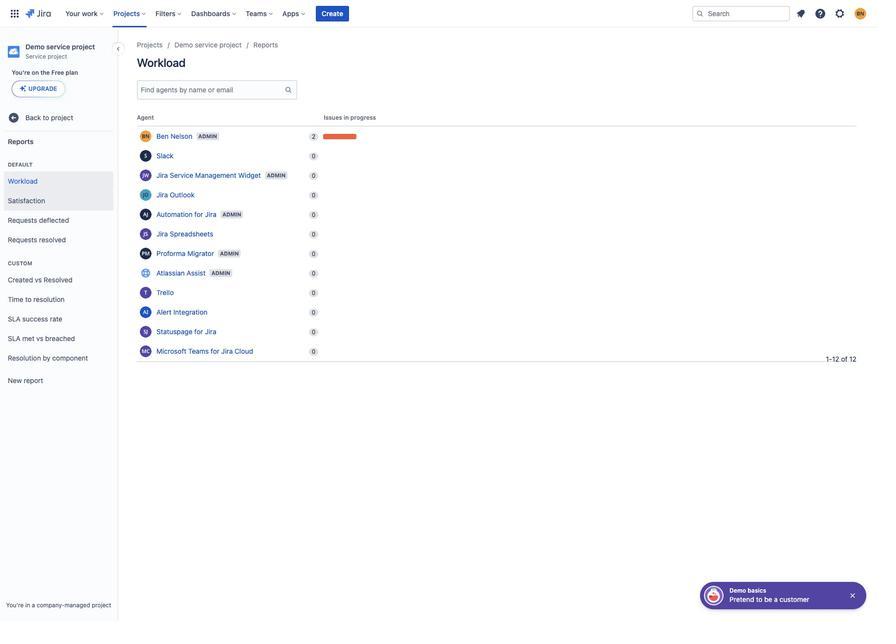Task type: locate. For each thing, give the bounding box(es) containing it.
1 0 from the top
[[312, 153, 316, 160]]

teams inside popup button
[[246, 9, 267, 17]]

create
[[322, 9, 343, 17]]

1 horizontal spatial service
[[195, 41, 218, 49]]

0 for jira outlook
[[312, 192, 316, 199]]

you're left on
[[12, 69, 30, 76]]

demo
[[174, 41, 193, 49], [25, 43, 45, 51], [730, 587, 746, 595]]

4 0 from the top
[[312, 211, 316, 219]]

progress
[[351, 114, 376, 121]]

met
[[22, 334, 34, 343]]

project right 'managed'
[[92, 602, 111, 609]]

proforma migrator link
[[153, 249, 218, 259]]

admin right "nelson"
[[198, 133, 217, 139]]

1 vertical spatial sla
[[8, 334, 20, 343]]

0 horizontal spatial workload
[[8, 177, 38, 185]]

agent
[[137, 114, 154, 121]]

1 horizontal spatial in
[[344, 114, 349, 121]]

0 for proforma migrator
[[312, 250, 316, 258]]

1 vertical spatial you're
[[6, 602, 24, 609]]

0 vertical spatial sla
[[8, 315, 20, 323]]

upgrade
[[28, 85, 57, 92]]

sla left met
[[8, 334, 20, 343]]

workload down projects link
[[137, 56, 186, 69]]

admin right assist
[[211, 270, 230, 276]]

atlassian assist link
[[153, 269, 210, 278]]

project up free
[[48, 53, 67, 60]]

requests down satisfaction
[[8, 216, 37, 224]]

to right the time
[[25, 295, 32, 304]]

atlassian assist
[[156, 269, 206, 277]]

11 0 from the top
[[312, 348, 316, 356]]

0 horizontal spatial a
[[32, 602, 35, 609]]

back to project link
[[4, 108, 113, 128]]

upgrade button
[[12, 81, 65, 97]]

0 horizontal spatial to
[[25, 295, 32, 304]]

1 vertical spatial in
[[25, 602, 30, 609]]

8 0 from the top
[[312, 290, 316, 297]]

service inside the 'demo service project service project'
[[46, 43, 70, 51]]

for inside microsoft teams for jira cloud link
[[211, 347, 219, 356]]

close image
[[849, 592, 857, 600]]

1 vertical spatial teams
[[188, 347, 209, 356]]

you're
[[12, 69, 30, 76], [6, 602, 24, 609]]

time
[[8, 295, 23, 304]]

to
[[43, 113, 49, 122], [25, 295, 32, 304], [756, 596, 763, 604]]

a
[[774, 596, 778, 604], [32, 602, 35, 609]]

1 sla from the top
[[8, 315, 20, 323]]

1 horizontal spatial reports
[[253, 41, 278, 49]]

service up the outlook
[[170, 171, 193, 180]]

jira outlook
[[156, 191, 195, 199]]

new report link
[[4, 371, 113, 391]]

2 horizontal spatial to
[[756, 596, 763, 604]]

trello link
[[153, 288, 178, 298]]

1 vertical spatial projects
[[137, 41, 163, 49]]

demo service project link
[[174, 39, 242, 51]]

1 vertical spatial vs
[[36, 334, 43, 343]]

projects down filters
[[137, 41, 163, 49]]

you're for you're on the free plan
[[12, 69, 30, 76]]

1 vertical spatial workload
[[8, 177, 38, 185]]

service
[[195, 41, 218, 49], [46, 43, 70, 51]]

default group
[[4, 151, 113, 253]]

microsoft
[[156, 347, 186, 356]]

resolution by component link
[[4, 349, 113, 368]]

0 for statuspage for jira
[[312, 329, 316, 336]]

projects right work
[[113, 9, 140, 17]]

trello
[[156, 289, 174, 297]]

breached
[[45, 334, 75, 343]]

to inside back to project link
[[43, 113, 49, 122]]

projects for the projects popup button
[[113, 9, 140, 17]]

microsoft teams for jira cloud link
[[153, 347, 257, 357]]

5 0 from the top
[[312, 231, 316, 238]]

0 vertical spatial to
[[43, 113, 49, 122]]

1 horizontal spatial to
[[43, 113, 49, 122]]

jira image
[[25, 8, 51, 19], [25, 8, 51, 19]]

resolution by component
[[8, 354, 88, 362]]

2 horizontal spatial demo
[[730, 587, 746, 595]]

workload down the default
[[8, 177, 38, 185]]

0 horizontal spatial 12
[[832, 355, 840, 363]]

service for demo service project
[[195, 41, 218, 49]]

1 horizontal spatial workload
[[137, 56, 186, 69]]

nelson
[[171, 132, 192, 140]]

service up free
[[46, 43, 70, 51]]

by
[[43, 354, 50, 362]]

for left cloud
[[211, 347, 219, 356]]

resolved
[[39, 236, 66, 244]]

ben
[[156, 132, 169, 140]]

service for demo service project service project
[[46, 43, 70, 51]]

2 requests from the top
[[8, 236, 37, 244]]

admin down management on the top left of the page
[[222, 211, 241, 218]]

2 0 from the top
[[312, 172, 316, 180]]

your work button
[[62, 6, 107, 21]]

banner
[[0, 0, 878, 27]]

jira spreadsheets link
[[153, 229, 217, 239]]

sla success rate
[[8, 315, 62, 323]]

in for you're
[[25, 602, 30, 609]]

sla met vs breached link
[[4, 329, 113, 349]]

demo up on
[[25, 43, 45, 51]]

for inside statuspage for jira link
[[194, 328, 203, 336]]

0 vertical spatial reports
[[253, 41, 278, 49]]

2 vertical spatial for
[[211, 347, 219, 356]]

jira up microsoft teams for jira cloud
[[205, 328, 216, 336]]

to inside demo basics pretend to be a customer
[[756, 596, 763, 604]]

outlook
[[170, 191, 195, 199]]

1 vertical spatial to
[[25, 295, 32, 304]]

1 horizontal spatial service
[[170, 171, 193, 180]]

workload link
[[4, 172, 113, 191]]

1 12 from the left
[[832, 355, 840, 363]]

demo service project
[[174, 41, 242, 49]]

apps
[[283, 9, 299, 17]]

to inside time to resolution link
[[25, 295, 32, 304]]

12 left of
[[832, 355, 840, 363]]

6 0 from the top
[[312, 250, 316, 258]]

a right be
[[774, 596, 778, 604]]

0 vertical spatial in
[[344, 114, 349, 121]]

0 for automation for jira
[[312, 211, 316, 219]]

in left company-
[[25, 602, 30, 609]]

to left be
[[756, 596, 763, 604]]

cloud
[[235, 347, 253, 356]]

company-
[[37, 602, 65, 609]]

0 vertical spatial requests
[[8, 216, 37, 224]]

service down dashboards
[[195, 41, 218, 49]]

0 horizontal spatial service
[[46, 43, 70, 51]]

0 vertical spatial projects
[[113, 9, 140, 17]]

1 horizontal spatial a
[[774, 596, 778, 604]]

sla
[[8, 315, 20, 323], [8, 334, 20, 343]]

search image
[[696, 10, 704, 17]]

12 right of
[[850, 355, 857, 363]]

a inside demo basics pretend to be a customer
[[774, 596, 778, 604]]

workload
[[137, 56, 186, 69], [8, 177, 38, 185]]

in right issues
[[344, 114, 349, 121]]

reports up the default
[[8, 137, 34, 146]]

2 vertical spatial to
[[756, 596, 763, 604]]

the
[[40, 69, 50, 76]]

service up on
[[25, 53, 46, 60]]

vs right created
[[35, 276, 42, 284]]

you're for you're in a company-managed project
[[6, 602, 24, 609]]

0 horizontal spatial demo
[[25, 43, 45, 51]]

you're left company-
[[6, 602, 24, 609]]

0 vertical spatial for
[[194, 210, 203, 219]]

for up microsoft teams for jira cloud
[[194, 328, 203, 336]]

demo inside demo basics pretend to be a customer
[[730, 587, 746, 595]]

component
[[52, 354, 88, 362]]

0 vertical spatial teams
[[246, 9, 267, 17]]

2 sla from the top
[[8, 334, 20, 343]]

demo inside the 'demo service project service project'
[[25, 43, 45, 51]]

reports
[[253, 41, 278, 49], [8, 137, 34, 146]]

2 12 from the left
[[850, 355, 857, 363]]

demo right projects link
[[174, 41, 193, 49]]

9 0 from the top
[[312, 309, 316, 316]]

1 horizontal spatial demo
[[174, 41, 193, 49]]

for up spreadsheets
[[194, 210, 203, 219]]

service
[[25, 53, 46, 60], [170, 171, 193, 180]]

0 horizontal spatial in
[[25, 602, 30, 609]]

default
[[8, 161, 33, 168]]

demo inside "demo service project" link
[[174, 41, 193, 49]]

3 0 from the top
[[312, 192, 316, 199]]

requests resolved
[[8, 236, 66, 244]]

time to resolution
[[8, 295, 65, 304]]

you're on the free plan
[[12, 69, 78, 76]]

admin right the "migrator"
[[220, 250, 239, 257]]

success
[[22, 315, 48, 323]]

1 horizontal spatial 12
[[850, 355, 857, 363]]

created
[[8, 276, 33, 284]]

ben nelson
[[156, 132, 192, 140]]

requests resolved link
[[4, 230, 113, 250]]

demo for demo service project service project
[[25, 43, 45, 51]]

1 vertical spatial reports
[[8, 137, 34, 146]]

slack link
[[153, 151, 177, 161]]

teams down statuspage for jira link
[[188, 347, 209, 356]]

integration
[[173, 308, 208, 316]]

project right back
[[51, 113, 73, 122]]

0 for jira service management widget
[[312, 172, 316, 180]]

to right back
[[43, 113, 49, 122]]

0 for trello
[[312, 290, 316, 297]]

demo basics pretend to be a customer
[[730, 587, 810, 604]]

sla down the time
[[8, 315, 20, 323]]

a left company-
[[32, 602, 35, 609]]

project
[[220, 41, 242, 49], [72, 43, 95, 51], [48, 53, 67, 60], [51, 113, 73, 122], [92, 602, 111, 609]]

reports down the teams popup button
[[253, 41, 278, 49]]

7 0 from the top
[[312, 270, 316, 277]]

slack
[[156, 152, 174, 160]]

1 vertical spatial requests
[[8, 236, 37, 244]]

0 for jira spreadsheets
[[312, 231, 316, 238]]

project left reports link
[[220, 41, 242, 49]]

teams up reports link
[[246, 9, 267, 17]]

0 vertical spatial you're
[[12, 69, 30, 76]]

demo up pretend
[[730, 587, 746, 595]]

projects link
[[137, 39, 163, 51]]

admin for atlassian assist
[[211, 270, 230, 276]]

Search field
[[692, 6, 790, 21]]

admin right "widget"
[[267, 172, 286, 179]]

0 horizontal spatial service
[[25, 53, 46, 60]]

10 0 from the top
[[312, 329, 316, 336]]

for inside automation for jira link
[[194, 210, 203, 219]]

primary element
[[6, 0, 692, 27]]

1 requests from the top
[[8, 216, 37, 224]]

requests up custom
[[8, 236, 37, 244]]

0 horizontal spatial teams
[[188, 347, 209, 356]]

projects inside popup button
[[113, 9, 140, 17]]

jira
[[156, 171, 168, 180], [156, 191, 168, 199], [205, 210, 217, 219], [156, 230, 168, 238], [205, 328, 216, 336], [221, 347, 233, 356]]

atlassian
[[156, 269, 185, 277]]

automation
[[156, 210, 193, 219]]

dashboards button
[[188, 6, 240, 21]]

banner containing your work
[[0, 0, 878, 27]]

project up plan
[[72, 43, 95, 51]]

1 horizontal spatial teams
[[246, 9, 267, 17]]

settings image
[[834, 8, 846, 19]]

resolution
[[8, 354, 41, 362]]

created vs resolved link
[[4, 271, 113, 290]]

0 vertical spatial service
[[25, 53, 46, 60]]

vs right met
[[36, 334, 43, 343]]

0
[[312, 153, 316, 160], [312, 172, 316, 180], [312, 192, 316, 199], [312, 211, 316, 219], [312, 231, 316, 238], [312, 250, 316, 258], [312, 270, 316, 277], [312, 290, 316, 297], [312, 309, 316, 316], [312, 329, 316, 336], [312, 348, 316, 356]]

0 for slack
[[312, 153, 316, 160]]

report
[[24, 376, 43, 385]]

notifications image
[[795, 8, 807, 19]]

admin
[[198, 133, 217, 139], [267, 172, 286, 179], [222, 211, 241, 218], [220, 250, 239, 257], [211, 270, 230, 276]]

for for statuspage
[[194, 328, 203, 336]]

1 vertical spatial for
[[194, 328, 203, 336]]



Task type: vqa. For each thing, say whether or not it's contained in the screenshot.
Dark Teal icon
no



Task type: describe. For each thing, give the bounding box(es) containing it.
jira left the outlook
[[156, 191, 168, 199]]

demo service project service project
[[25, 43, 95, 60]]

alert integration link
[[153, 308, 211, 317]]

project for back to project
[[51, 113, 73, 122]]

2
[[312, 133, 316, 140]]

projects button
[[110, 6, 150, 21]]

1 vertical spatial service
[[170, 171, 193, 180]]

back
[[25, 113, 41, 122]]

automation for jira link
[[153, 210, 220, 220]]

custom
[[8, 260, 32, 267]]

dashboards
[[191, 9, 230, 17]]

reports link
[[253, 39, 278, 51]]

jira spreadsheets
[[156, 230, 213, 238]]

your work
[[65, 9, 98, 17]]

your
[[65, 9, 80, 17]]

automation for jira
[[156, 210, 217, 219]]

proforma
[[156, 249, 186, 258]]

teams button
[[243, 6, 277, 21]]

apps button
[[280, 6, 309, 21]]

help image
[[815, 8, 826, 19]]

managed
[[65, 602, 90, 609]]

Find agents by name or email text field
[[138, 81, 285, 99]]

for for automation
[[194, 210, 203, 219]]

project for demo service project service project
[[72, 43, 95, 51]]

in for issues
[[344, 114, 349, 121]]

basics
[[748, 587, 766, 595]]

projects for projects link
[[137, 41, 163, 49]]

migrator
[[187, 249, 214, 258]]

create button
[[316, 6, 349, 21]]

demo for demo service project
[[174, 41, 193, 49]]

0 horizontal spatial reports
[[8, 137, 34, 146]]

filters
[[156, 9, 176, 17]]

jira outlook link
[[153, 190, 199, 200]]

new
[[8, 376, 22, 385]]

of
[[841, 355, 848, 363]]

requests deflected
[[8, 216, 69, 224]]

free
[[51, 69, 64, 76]]

you're in a company-managed project
[[6, 602, 111, 609]]

management
[[195, 171, 236, 180]]

0 for alert integration
[[312, 309, 316, 316]]

be
[[764, 596, 772, 604]]

sla for sla met vs breached
[[8, 334, 20, 343]]

your profile and settings image
[[855, 8, 867, 19]]

0 vertical spatial workload
[[137, 56, 186, 69]]

statuspage for jira link
[[153, 327, 220, 337]]

jira down "slack" link
[[156, 171, 168, 180]]

ben nelson link
[[153, 132, 196, 141]]

workload inside the "default" group
[[8, 177, 38, 185]]

plan
[[66, 69, 78, 76]]

admin for proforma migrator
[[220, 250, 239, 257]]

0 for atlassian assist
[[312, 270, 316, 277]]

spreadsheets
[[170, 230, 213, 238]]

work
[[82, 9, 98, 17]]

widget
[[238, 171, 261, 180]]

new report
[[8, 376, 43, 385]]

back to project
[[25, 113, 73, 122]]

custom group
[[4, 250, 113, 371]]

to for time
[[25, 295, 32, 304]]

resolved
[[44, 276, 72, 284]]

deflected
[[39, 216, 69, 224]]

jira up proforma
[[156, 230, 168, 238]]

issues in progress
[[324, 114, 376, 121]]

jira up spreadsheets
[[205, 210, 217, 219]]

alert
[[156, 308, 172, 316]]

requests deflected link
[[4, 211, 113, 230]]

jira left cloud
[[221, 347, 233, 356]]

resolution
[[33, 295, 65, 304]]

pretend
[[730, 596, 754, 604]]

time to resolution link
[[4, 290, 113, 310]]

project for demo service project
[[220, 41, 242, 49]]

appswitcher icon image
[[9, 8, 21, 19]]

admin for automation for jira
[[222, 211, 241, 218]]

on
[[32, 69, 39, 76]]

service inside the 'demo service project service project'
[[25, 53, 46, 60]]

customer
[[780, 596, 810, 604]]

0 vertical spatial vs
[[35, 276, 42, 284]]

microsoft teams for jira cloud
[[156, 347, 253, 356]]

filters button
[[153, 6, 185, 21]]

requests for requests resolved
[[8, 236, 37, 244]]

statuspage
[[156, 328, 192, 336]]

admin for jira service management widget
[[267, 172, 286, 179]]

satisfaction
[[8, 196, 45, 205]]

requests for requests deflected
[[8, 216, 37, 224]]

proforma migrator
[[156, 249, 214, 258]]

satisfaction link
[[4, 191, 113, 211]]

jira service management widget
[[156, 171, 261, 180]]

sla for sla success rate
[[8, 315, 20, 323]]

sla met vs breached
[[8, 334, 75, 343]]

0 for microsoft teams for jira cloud
[[312, 348, 316, 356]]

sla success rate link
[[4, 310, 113, 329]]

demo for demo basics pretend to be a customer
[[730, 587, 746, 595]]

to for back
[[43, 113, 49, 122]]

admin for ben nelson
[[198, 133, 217, 139]]

created vs resolved
[[8, 276, 72, 284]]



